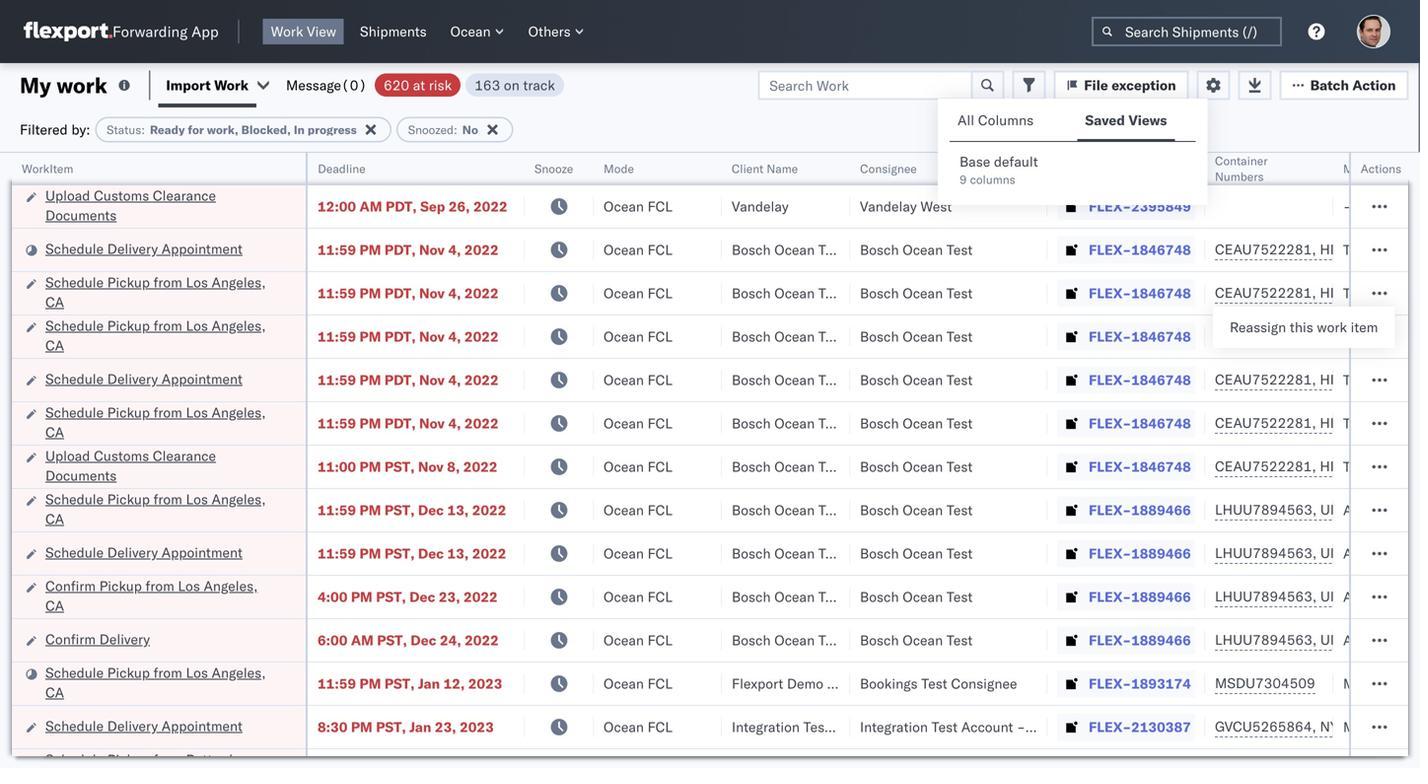 Task type: vqa. For each thing, say whether or not it's contained in the screenshot.
'2023' to the top
yes



Task type: describe. For each thing, give the bounding box(es) containing it.
5 test123456 from the top
[[1343, 415, 1420, 432]]

ca for second schedule pickup from los angeles, ca link from the top of the page
[[45, 337, 64, 354]]

1 test123456 from the top
[[1343, 241, 1420, 258]]

2 schedule pickup from los angeles, ca from the top
[[45, 317, 266, 354]]

13 fcl from the top
[[648, 719, 673, 736]]

620 at risk
[[384, 76, 452, 94]]

angeles, for second schedule pickup from los angeles, ca link from the top of the page
[[212, 317, 266, 334]]

progress
[[308, 122, 357, 137]]

3 schedule pickup from los angeles, ca button from the top
[[45, 403, 280, 444]]

8 11:59 from the top
[[318, 675, 356, 692]]

4 schedule pickup from los angeles, ca link from the top
[[45, 490, 280, 529]]

uetu5238478 for confirm pickup from los angeles, ca
[[1321, 588, 1417, 605]]

pm for second schedule pickup from los angeles, ca link from the bottom
[[360, 502, 381, 519]]

batch action
[[1311, 76, 1396, 94]]

2 4, from the top
[[448, 285, 461, 302]]

3 flex-1846748 from the top
[[1089, 328, 1191, 345]]

lhuu7894563, uetu5238478 for schedule pickup from los angeles, ca
[[1215, 501, 1417, 518]]

upload for 12:00 am pdt, sep 26, 2022
[[45, 187, 90, 204]]

3 schedule pickup from los angeles, ca from the top
[[45, 404, 266, 441]]

2 schedule delivery appointment button from the top
[[45, 369, 243, 391]]

appointment for third schedule delivery appointment link from the bottom of the page
[[162, 370, 243, 388]]

: for snoozed
[[454, 122, 457, 137]]

ocean fcl for second schedule pickup from los angeles, ca link from the top of the page
[[604, 328, 673, 345]]

ocean fcl for 3rd schedule delivery appointment link from the top
[[604, 545, 673, 562]]

6 fcl from the top
[[648, 415, 673, 432]]

lhuu7894563, for schedule pickup from los angeles, ca
[[1215, 501, 1317, 518]]

dec for confirm delivery
[[411, 632, 436, 649]]

lhuu7894563, uetu5238478 for schedule delivery appointment
[[1215, 544, 1417, 562]]

2 11:59 from the top
[[318, 285, 356, 302]]

4 schedule pickup from los angeles, ca from the top
[[45, 491, 266, 528]]

ceau7522281, for third schedule delivery appointment link from the bottom of the page
[[1215, 371, 1316, 388]]

flex-1893174
[[1089, 675, 1191, 692]]

7 flex- from the top
[[1089, 458, 1131, 475]]

default
[[994, 153, 1038, 170]]

2 flex-1846748 from the top
[[1089, 285, 1191, 302]]

1 flex-1846748 from the top
[[1089, 241, 1191, 258]]

flex-2130387
[[1089, 719, 1191, 736]]

2 ceau7522281, hlxu6269489, from the top
[[1215, 284, 1420, 301]]

2 test123456 from the top
[[1343, 285, 1420, 302]]

3 ceau7522281, hlxu6269489, from the top
[[1215, 327, 1420, 345]]

upload customs clearance documents button for 12:00 am pdt, sep 26, 2022
[[45, 186, 280, 227]]

lhuu7894563, for schedule delivery appointment
[[1215, 544, 1317, 562]]

for
[[188, 122, 204, 137]]

13, for schedule delivery appointment
[[447, 545, 469, 562]]

ocean inside button
[[450, 23, 491, 40]]

12,
[[443, 675, 465, 692]]

uetu5238478 for confirm delivery
[[1321, 631, 1417, 649]]

msdu7304509
[[1215, 675, 1316, 692]]

8:30 pm pst, jan 23, 2023
[[318, 719, 494, 736]]

others
[[528, 23, 571, 40]]

6:00
[[318, 632, 348, 649]]

620
[[384, 76, 409, 94]]

abcdefg78 for schedule pickup from los angeles, ca
[[1343, 502, 1420, 519]]

--
[[1343, 198, 1361, 215]]

resize handle column header for consignee "button"
[[1024, 153, 1047, 768]]

base
[[960, 153, 990, 170]]

: for status
[[141, 122, 145, 137]]

7 ocean fcl from the top
[[604, 458, 673, 475]]

name
[[767, 161, 798, 176]]

163
[[475, 76, 500, 94]]

snoozed
[[408, 122, 454, 137]]

angeles, for second schedule pickup from los angeles, ca link from the bottom
[[212, 491, 266, 508]]

4:00
[[318, 588, 348, 606]]

customs for 11:00 pm pst, nov 8, 2022
[[94, 447, 149, 465]]

confirm delivery link
[[45, 630, 150, 650]]

deadline button
[[308, 157, 505, 177]]

hlxu6269489, for fourth schedule delivery appointment link from the bottom of the page
[[1320, 241, 1420, 258]]

pdt, for 4th schedule pickup from los angeles, ca button from the bottom
[[385, 328, 416, 345]]

upload customs clearance documents for 11:00 pm pst, nov 8, 2022
[[45, 447, 216, 484]]

pst, for 1st schedule delivery appointment link from the bottom of the page
[[376, 719, 406, 736]]

app
[[192, 22, 219, 41]]

2 flex- from the top
[[1089, 241, 1131, 258]]

2 schedule delivery appointment link from the top
[[45, 369, 243, 389]]

10 flex- from the top
[[1089, 588, 1131, 606]]

4 flex-1846748 from the top
[[1089, 371, 1191, 389]]

2 fcl from the top
[[648, 241, 673, 258]]

all
[[958, 111, 975, 129]]

ca for 1st schedule pickup from los angeles, ca link from the top of the page
[[45, 293, 64, 311]]

1 ceau7522281, hlxu6269489, from the top
[[1215, 241, 1420, 258]]

(0)
[[341, 76, 367, 94]]

2023 for 11:59 pm pst, jan 12, 2023
[[468, 675, 503, 692]]

11:59 pm pst, dec 13, 2022 for schedule pickup from los angeles, ca
[[318, 502, 506, 519]]

11:59 pm pdt, nov 4, 2022 for third schedule delivery appointment link from the bottom of the page
[[318, 371, 499, 389]]

dec for schedule delivery appointment
[[418, 545, 444, 562]]

bookings test consignee
[[860, 675, 1017, 692]]

9 resize handle column header from the left
[[1385, 153, 1408, 768]]

resize handle column header for deadline 'button'
[[501, 153, 525, 768]]

3 11:59 from the top
[[318, 328, 356, 345]]

6 ceau7522281, from the top
[[1215, 458, 1316, 475]]

hlxu6269489, for second schedule pickup from los angeles, ca link from the top of the page
[[1320, 327, 1420, 345]]

pm for 1st schedule delivery appointment link from the bottom of the page
[[351, 719, 373, 736]]

flexport. image
[[24, 22, 112, 41]]

reassign this work item
[[1230, 319, 1378, 336]]

account
[[961, 719, 1013, 736]]

6 test123456 from the top
[[1343, 458, 1420, 475]]

integration
[[860, 719, 928, 736]]

import work button
[[166, 76, 249, 94]]

schedule for third schedule delivery appointment link from the bottom of the page
[[45, 370, 104, 388]]

container
[[1215, 153, 1268, 168]]

work view link
[[263, 19, 344, 44]]

8 flex- from the top
[[1089, 502, 1131, 519]]

schedule for third schedule pickup from los angeles, ca link from the bottom of the page
[[45, 404, 104, 421]]

1 ocean fcl from the top
[[604, 198, 673, 215]]

confirm for confirm pickup from los angeles, ca
[[45, 578, 96, 595]]

all columns
[[958, 111, 1034, 129]]

4 test123456 from the top
[[1343, 371, 1420, 389]]

3 resize handle column header from the left
[[570, 153, 594, 768]]

confirm pickup from los angeles, ca
[[45, 578, 258, 614]]

upload customs clearance documents link for 11:00 pm pst, nov 8, 2022
[[45, 446, 280, 486]]

2 11:59 pm pdt, nov 4, 2022 from the top
[[318, 285, 499, 302]]

demo
[[787, 675, 824, 692]]

10 fcl from the top
[[648, 588, 673, 606]]

4 schedule delivery appointment button from the top
[[45, 717, 243, 738]]

pst, for 5th schedule pickup from los angeles, ca link from the top of the page
[[385, 675, 415, 692]]

deadline
[[318, 161, 365, 176]]

12 flex- from the top
[[1089, 675, 1131, 692]]

12:00
[[318, 198, 356, 215]]

9 flex- from the top
[[1089, 545, 1131, 562]]

pst, left 8,
[[385, 458, 415, 475]]

lagerfeld
[[1058, 719, 1117, 736]]

jan for 12,
[[418, 675, 440, 692]]

client name button
[[722, 157, 830, 177]]

my
[[20, 72, 51, 99]]

item
[[1351, 319, 1378, 336]]

abcdefg78 for schedule delivery appointment
[[1343, 545, 1420, 562]]

11 flex- from the top
[[1089, 632, 1131, 649]]

pdt, for 1st schedule delivery appointment button from the top
[[385, 241, 416, 258]]

3 schedule pickup from los angeles, ca link from the top
[[45, 403, 280, 442]]

5 11:59 from the top
[[318, 415, 356, 432]]

flexport
[[732, 675, 783, 692]]

resize handle column header for client name button
[[827, 153, 850, 768]]

4 fcl from the top
[[648, 328, 673, 345]]

mbl/mawb n
[[1343, 161, 1420, 176]]

6 1846748 from the top
[[1131, 458, 1191, 475]]

5 flex-1846748 from the top
[[1089, 415, 1191, 432]]

batch action button
[[1280, 71, 1409, 100]]

confirm delivery button
[[45, 630, 150, 651]]

vandelay for vandelay west
[[860, 198, 917, 215]]

7 resize handle column header from the left
[[1182, 153, 1205, 768]]

3 ocean fcl from the top
[[604, 285, 673, 302]]

2 hlxu6269489, from the top
[[1320, 284, 1420, 301]]

schedule for second schedule pickup from los angeles, ca link from the top of the page
[[45, 317, 104, 334]]

4 ceau7522281, hlxu6269489, from the top
[[1215, 371, 1420, 388]]

1889466 for schedule delivery appointment
[[1131, 545, 1191, 562]]

pm for confirm pickup from los angeles, ca link
[[351, 588, 373, 606]]

hlxu6269489, for third schedule delivery appointment link from the bottom of the page
[[1320, 371, 1420, 388]]

12 fcl from the top
[[648, 675, 673, 692]]

schedule delivery appointment for 1st schedule delivery appointment link from the bottom of the page
[[45, 718, 243, 735]]

11:00
[[318, 458, 356, 475]]

6 hlxu6269489, from the top
[[1320, 458, 1420, 475]]

5 schedule pickup from los angeles, ca from the top
[[45, 664, 266, 701]]

ready
[[150, 122, 185, 137]]

forwarding
[[112, 22, 188, 41]]

23, for dec
[[439, 588, 460, 606]]

clearance for 12:00 am pdt, sep 26, 2022
[[153, 187, 216, 204]]

26,
[[449, 198, 470, 215]]

integration test account - karl lagerfeld
[[860, 719, 1117, 736]]

snoozed : no
[[408, 122, 478, 137]]

am for pdt,
[[360, 198, 382, 215]]

filtered by:
[[20, 121, 90, 138]]

11:59 pm pdt, nov 4, 2022 for second schedule pickup from los angeles, ca link from the top of the page
[[318, 328, 499, 345]]

filtered
[[20, 121, 68, 138]]

ca for third schedule pickup from los angeles, ca link from the bottom of the page
[[45, 424, 64, 441]]

11:59 pm pst, dec 13, 2022 for schedule delivery appointment
[[318, 545, 506, 562]]

schedule delivery appointment for fourth schedule delivery appointment link from the bottom of the page
[[45, 240, 243, 257]]

6 11:59 from the top
[[318, 502, 356, 519]]

others button
[[520, 19, 592, 44]]

by:
[[71, 121, 90, 138]]

6 ceau7522281, hlxu6269489, from the top
[[1215, 458, 1420, 475]]

forwarding app
[[112, 22, 219, 41]]

batch
[[1311, 76, 1349, 94]]

8:30
[[318, 719, 348, 736]]

2395849
[[1131, 198, 1191, 215]]

import work
[[166, 76, 249, 94]]

7 fcl from the top
[[648, 458, 673, 475]]

confirm pickup from los angeles, ca link
[[45, 577, 280, 616]]

vandelay for vandelay
[[732, 198, 789, 215]]

ocean fcl for third schedule pickup from los angeles, ca link from the bottom of the page
[[604, 415, 673, 432]]

sep
[[420, 198, 445, 215]]

8 fcl from the top
[[648, 502, 673, 519]]

flexport demo consignee
[[732, 675, 893, 692]]

flex-1889466 for schedule delivery appointment
[[1089, 545, 1191, 562]]

import
[[166, 76, 211, 94]]

2 schedule pickup from los angeles, ca link from the top
[[45, 316, 280, 356]]

ocean fcl for second schedule pickup from los angeles, ca link from the bottom
[[604, 502, 673, 519]]

resize handle column header for mode button
[[698, 153, 722, 768]]

risk
[[429, 76, 452, 94]]

pdt, for 3rd schedule pickup from los angeles, ca button from the top of the page
[[385, 415, 416, 432]]

5 fcl from the top
[[648, 371, 673, 389]]

ocean button
[[443, 19, 513, 44]]

schedule for 1st schedule delivery appointment link from the bottom of the page
[[45, 718, 104, 735]]

3 test123456 from the top
[[1343, 328, 1420, 345]]

1 fcl from the top
[[648, 198, 673, 215]]

13, for schedule pickup from los angeles, ca
[[447, 502, 469, 519]]

pm for second schedule pickup from los angeles, ca link from the top of the page
[[360, 328, 381, 345]]

lhuu7894563, uetu5238478 for confirm delivery
[[1215, 631, 1417, 649]]

saved views button
[[1078, 103, 1175, 141]]

in
[[294, 122, 305, 137]]

2 schedule pickup from los angeles, ca button from the top
[[45, 316, 280, 358]]

1893174
[[1131, 675, 1191, 692]]

client
[[732, 161, 764, 176]]

Search Work text field
[[758, 71, 973, 100]]

pm for third schedule delivery appointment link from the bottom of the page
[[360, 371, 381, 389]]

angeles, for 5th schedule pickup from los angeles, ca link from the top of the page
[[212, 664, 266, 682]]

4 flex- from the top
[[1089, 328, 1131, 345]]

11:59 pm pst, jan 12, 2023
[[318, 675, 503, 692]]

upload for 11:00 pm pst, nov 8, 2022
[[45, 447, 90, 465]]

4 11:59 from the top
[[318, 371, 356, 389]]

client name
[[732, 161, 798, 176]]

shipments
[[360, 23, 427, 40]]

4 4, from the top
[[448, 371, 461, 389]]

confirm for confirm delivery
[[45, 631, 96, 648]]

3 schedule delivery appointment button from the top
[[45, 543, 243, 565]]



Task type: locate. For each thing, give the bounding box(es) containing it.
schedule delivery appointment for third schedule delivery appointment link from the bottom of the page
[[45, 370, 243, 388]]

pst, for confirm delivery link
[[377, 632, 407, 649]]

1 uetu5238478 from the top
[[1321, 501, 1417, 518]]

23, up 24,
[[439, 588, 460, 606]]

0 horizontal spatial vandelay
[[732, 198, 789, 215]]

work
[[56, 72, 107, 99], [1317, 319, 1347, 336]]

0 vertical spatial jan
[[418, 675, 440, 692]]

documents
[[45, 207, 117, 224], [45, 467, 117, 484]]

2 1846748 from the top
[[1131, 285, 1191, 302]]

vandelay left west
[[860, 198, 917, 215]]

1 horizontal spatial vandelay
[[860, 198, 917, 215]]

pm for fourth schedule delivery appointment link from the bottom of the page
[[360, 241, 381, 258]]

2 ceau7522281, from the top
[[1215, 284, 1316, 301]]

clearance for 11:00 pm pst, nov 8, 2022
[[153, 447, 216, 465]]

views
[[1129, 111, 1167, 129]]

1 vertical spatial upload
[[45, 447, 90, 465]]

workitem button
[[12, 157, 286, 177]]

upload
[[45, 187, 90, 204], [45, 447, 90, 465]]

4 schedule pickup from los angeles, ca button from the top
[[45, 490, 280, 531]]

2 13, from the top
[[447, 545, 469, 562]]

11:59 pm pdt, nov 4, 2022 for third schedule pickup from los angeles, ca link from the bottom of the page
[[318, 415, 499, 432]]

am right 12:00
[[360, 198, 382, 215]]

1846748 for fourth schedule delivery appointment link from the bottom of the page
[[1131, 241, 1191, 258]]

jan left 12,
[[418, 675, 440, 692]]

consignee for bookings test consignee
[[951, 675, 1017, 692]]

pst, for second schedule pickup from los angeles, ca link from the bottom
[[385, 502, 415, 519]]

11 fcl from the top
[[648, 632, 673, 649]]

schedule for fourth schedule delivery appointment link from the bottom of the page
[[45, 240, 104, 257]]

at
[[413, 76, 425, 94]]

5 flex- from the top
[[1089, 371, 1131, 389]]

1 vertical spatial customs
[[94, 447, 149, 465]]

actions
[[1361, 161, 1402, 176]]

1 resize handle column header from the left
[[282, 153, 306, 768]]

angeles, for 1st schedule pickup from los angeles, ca link from the top of the page
[[212, 274, 266, 291]]

13, down 8,
[[447, 502, 469, 519]]

view
[[307, 23, 336, 40]]

ocean fcl for confirm pickup from los angeles, ca link
[[604, 588, 673, 606]]

dec
[[418, 502, 444, 519], [418, 545, 444, 562], [410, 588, 435, 606], [411, 632, 436, 649]]

1 vertical spatial clearance
[[153, 447, 216, 465]]

1 vertical spatial work
[[214, 76, 249, 94]]

1 clearance from the top
[[153, 187, 216, 204]]

appointment for fourth schedule delivery appointment link from the bottom of the page
[[162, 240, 243, 257]]

1 vertical spatial upload customs clearance documents link
[[45, 446, 280, 486]]

2 uetu5238478 from the top
[[1321, 544, 1417, 562]]

11:59 pm pdt, nov 4, 2022 for fourth schedule delivery appointment link from the bottom of the page
[[318, 241, 499, 258]]

track
[[523, 76, 555, 94]]

3 appointment from the top
[[162, 544, 243, 561]]

1 4, from the top
[[448, 241, 461, 258]]

0 vertical spatial upload customs clearance documents link
[[45, 186, 280, 225]]

nov
[[419, 241, 445, 258], [419, 285, 445, 302], [419, 328, 445, 345], [419, 371, 445, 389], [419, 415, 445, 432], [418, 458, 444, 475]]

0 vertical spatial 23,
[[439, 588, 460, 606]]

pst, up 8:30 pm pst, jan 23, 2023
[[385, 675, 415, 692]]

6 flex-1846748 from the top
[[1089, 458, 1191, 475]]

flex-2395849
[[1089, 198, 1191, 215]]

11:59 pm pdt, nov 4, 2022
[[318, 241, 499, 258], [318, 285, 499, 302], [318, 328, 499, 345], [318, 371, 499, 389], [318, 415, 499, 432]]

2 schedule from the top
[[45, 274, 104, 291]]

0 horizontal spatial work
[[56, 72, 107, 99]]

pst, up 6:00 am pst, dec 24, 2022
[[376, 588, 406, 606]]

lhuu7894563, for confirm pickup from los angeles, ca
[[1215, 588, 1317, 605]]

bookings
[[860, 675, 918, 692]]

ca for confirm pickup from los angeles, ca link
[[45, 597, 64, 614]]

consignee inside "button"
[[860, 161, 917, 176]]

0 vertical spatial confirm
[[45, 578, 96, 595]]

6 ocean fcl from the top
[[604, 415, 673, 432]]

1 schedule from the top
[[45, 240, 104, 257]]

3 4, from the top
[[448, 328, 461, 345]]

ocean fcl for confirm delivery link
[[604, 632, 673, 649]]

3 lhuu7894563, from the top
[[1215, 588, 1317, 605]]

dec down 11:00 pm pst, nov 8, 2022
[[418, 502, 444, 519]]

numbers
[[1215, 169, 1264, 184]]

shipments link
[[352, 19, 435, 44]]

consignee up integration
[[827, 675, 893, 692]]

mbl/mawb n button
[[1334, 157, 1420, 177]]

1 schedule delivery appointment button from the top
[[45, 239, 243, 261]]

schedule for 5th schedule pickup from los angeles, ca link from the top of the page
[[45, 664, 104, 682]]

1 vertical spatial jan
[[410, 719, 431, 736]]

fcl
[[648, 198, 673, 215], [648, 241, 673, 258], [648, 285, 673, 302], [648, 328, 673, 345], [648, 371, 673, 389], [648, 415, 673, 432], [648, 458, 673, 475], [648, 502, 673, 519], [648, 545, 673, 562], [648, 588, 673, 606], [648, 632, 673, 649], [648, 675, 673, 692], [648, 719, 673, 736]]

12 ocean fcl from the top
[[604, 675, 673, 692]]

2130387
[[1131, 719, 1191, 736]]

angeles,
[[212, 274, 266, 291], [212, 317, 266, 334], [212, 404, 266, 421], [212, 491, 266, 508], [204, 578, 258, 595], [212, 664, 266, 682]]

maeu97361
[[1343, 675, 1420, 692]]

1846748 for third schedule delivery appointment link from the bottom of the page
[[1131, 371, 1191, 389]]

flex-1846748
[[1089, 241, 1191, 258], [1089, 285, 1191, 302], [1089, 328, 1191, 345], [1089, 371, 1191, 389], [1089, 415, 1191, 432], [1089, 458, 1191, 475]]

this
[[1290, 319, 1314, 336]]

consignee for flexport demo consignee
[[827, 675, 893, 692]]

schedule pickup from los angeles, ca
[[45, 274, 266, 311], [45, 317, 266, 354], [45, 404, 266, 441], [45, 491, 266, 528], [45, 664, 266, 701]]

3 flex-1889466 from the top
[[1089, 588, 1191, 606]]

pst, for confirm pickup from los angeles, ca link
[[376, 588, 406, 606]]

flex-1846748 button
[[1057, 236, 1195, 264], [1057, 236, 1195, 264], [1057, 280, 1195, 307], [1057, 280, 1195, 307], [1057, 323, 1195, 351], [1057, 323, 1195, 351], [1057, 366, 1195, 394], [1057, 366, 1195, 394], [1057, 410, 1195, 437], [1057, 410, 1195, 437], [1057, 453, 1195, 481], [1057, 453, 1195, 481]]

flex-1889466 for confirm pickup from los angeles, ca
[[1089, 588, 1191, 606]]

1 vertical spatial am
[[351, 632, 374, 649]]

schedule for 1st schedule pickup from los angeles, ca link from the top of the page
[[45, 274, 104, 291]]

1 appointment from the top
[[162, 240, 243, 257]]

action
[[1353, 76, 1396, 94]]

dec left 24,
[[411, 632, 436, 649]]

5 ca from the top
[[45, 597, 64, 614]]

bosch ocean test
[[732, 241, 845, 258], [860, 241, 973, 258], [732, 285, 845, 302], [860, 285, 973, 302], [732, 328, 845, 345], [860, 328, 973, 345], [732, 371, 845, 389], [860, 371, 973, 389], [732, 415, 845, 432], [860, 415, 973, 432], [732, 458, 845, 475], [860, 458, 973, 475], [732, 502, 845, 519], [860, 502, 973, 519], [732, 545, 845, 562], [860, 545, 973, 562], [732, 588, 845, 606], [860, 588, 973, 606], [732, 632, 845, 649], [860, 632, 973, 649]]

appointment
[[162, 240, 243, 257], [162, 370, 243, 388], [162, 544, 243, 561], [162, 718, 243, 735]]

4 flex-1889466 from the top
[[1089, 632, 1191, 649]]

1 flex-1889466 from the top
[[1089, 502, 1191, 519]]

consignee
[[860, 161, 917, 176], [827, 675, 893, 692], [951, 675, 1017, 692]]

10 ocean fcl from the top
[[604, 588, 673, 606]]

1 vertical spatial upload customs clearance documents
[[45, 447, 216, 484]]

confirm delivery
[[45, 631, 150, 648]]

schedule delivery appointment button
[[45, 239, 243, 261], [45, 369, 243, 391], [45, 543, 243, 565], [45, 717, 243, 738]]

consignee up vandelay west
[[860, 161, 917, 176]]

4 lhuu7894563, from the top
[[1215, 631, 1317, 649]]

Search Shipments (/) text field
[[1092, 17, 1282, 46]]

ca for second schedule pickup from los angeles, ca link from the bottom
[[45, 510, 64, 528]]

1 vertical spatial 11:59 pm pst, dec 13, 2022
[[318, 545, 506, 562]]

1 11:59 pm pdt, nov 4, 2022 from the top
[[318, 241, 499, 258]]

n
[[1415, 161, 1420, 176]]

1889466
[[1131, 502, 1191, 519], [1131, 545, 1191, 562], [1131, 588, 1191, 606], [1131, 632, 1191, 649]]

abcdefg78 for confirm delivery
[[1343, 632, 1420, 649]]

delivery inside button
[[99, 631, 150, 648]]

columns
[[970, 172, 1016, 187]]

lhuu7894563, uetu5238478 for confirm pickup from los angeles, ca
[[1215, 588, 1417, 605]]

11:59 pm pst, dec 13, 2022 up '4:00 pm pst, dec 23, 2022'
[[318, 545, 506, 562]]

0 vertical spatial 13,
[[447, 502, 469, 519]]

documents for 12:00
[[45, 207, 117, 224]]

confirm
[[45, 578, 96, 595], [45, 631, 96, 648]]

2 ocean fcl from the top
[[604, 241, 673, 258]]

confirm pickup from los angeles, ca button
[[45, 577, 280, 618]]

0 vertical spatial work
[[56, 72, 107, 99]]

angeles, for third schedule pickup from los angeles, ca link from the bottom of the page
[[212, 404, 266, 421]]

flex-1889466 for confirm delivery
[[1089, 632, 1191, 649]]

0 vertical spatial customs
[[94, 187, 149, 204]]

3 flex- from the top
[[1089, 285, 1131, 302]]

2 abcdefg78 from the top
[[1343, 545, 1420, 562]]

mode button
[[594, 157, 702, 177]]

5 4, from the top
[[448, 415, 461, 432]]

ceau7522281, for third schedule pickup from los angeles, ca link from the bottom of the page
[[1215, 414, 1316, 432]]

schedule for second schedule pickup from los angeles, ca link from the bottom
[[45, 491, 104, 508]]

container numbers
[[1215, 153, 1268, 184]]

2 resize handle column header from the left
[[501, 153, 525, 768]]

message (0)
[[286, 76, 367, 94]]

4 1846748 from the top
[[1131, 371, 1191, 389]]

1 schedule pickup from los angeles, ca button from the top
[[45, 273, 280, 314]]

jan down 11:59 pm pst, jan 12, 2023
[[410, 719, 431, 736]]

vandelay west
[[860, 198, 952, 215]]

confirm up confirm delivery
[[45, 578, 96, 595]]

from inside confirm pickup from los angeles, ca
[[145, 578, 174, 595]]

test
[[819, 241, 845, 258], [947, 241, 973, 258], [819, 285, 845, 302], [947, 285, 973, 302], [819, 328, 845, 345], [947, 328, 973, 345], [819, 371, 845, 389], [947, 371, 973, 389], [819, 415, 845, 432], [947, 415, 973, 432], [819, 458, 845, 475], [947, 458, 973, 475], [819, 502, 845, 519], [947, 502, 973, 519], [819, 545, 845, 562], [947, 545, 973, 562], [819, 588, 845, 606], [947, 588, 973, 606], [819, 632, 845, 649], [947, 632, 973, 649], [921, 675, 948, 692], [932, 719, 958, 736]]

: left the ready
[[141, 122, 145, 137]]

saved views
[[1085, 111, 1167, 129]]

test123456
[[1343, 241, 1420, 258], [1343, 285, 1420, 302], [1343, 328, 1420, 345], [1343, 371, 1420, 389], [1343, 415, 1420, 432], [1343, 458, 1420, 475]]

confirm inside confirm delivery link
[[45, 631, 96, 648]]

1846748 for second schedule pickup from los angeles, ca link from the top of the page
[[1131, 328, 1191, 345]]

uetu5238478 for schedule pickup from los angeles, ca
[[1321, 501, 1417, 518]]

0 vertical spatial am
[[360, 198, 382, 215]]

1 schedule pickup from los angeles, ca from the top
[[45, 274, 266, 311]]

1 documents from the top
[[45, 207, 117, 224]]

ocean fcl for 1st schedule delivery appointment link from the bottom of the page
[[604, 719, 673, 736]]

0 vertical spatial work
[[271, 23, 303, 40]]

flex-
[[1089, 198, 1131, 215], [1089, 241, 1131, 258], [1089, 285, 1131, 302], [1089, 328, 1131, 345], [1089, 371, 1131, 389], [1089, 415, 1131, 432], [1089, 458, 1131, 475], [1089, 502, 1131, 519], [1089, 545, 1131, 562], [1089, 588, 1131, 606], [1089, 632, 1131, 649], [1089, 675, 1131, 692], [1089, 719, 1131, 736]]

2 vandelay from the left
[[860, 198, 917, 215]]

6 flex- from the top
[[1089, 415, 1131, 432]]

container numbers button
[[1205, 149, 1314, 184]]

2 lhuu7894563, uetu5238478 from the top
[[1215, 544, 1417, 562]]

0 vertical spatial 2023
[[468, 675, 503, 692]]

angeles, inside confirm pickup from los angeles, ca
[[204, 578, 258, 595]]

13, up '4:00 pm pst, dec 23, 2022'
[[447, 545, 469, 562]]

1889466 for schedule pickup from los angeles, ca
[[1131, 502, 1191, 519]]

1 vertical spatial 2023
[[460, 719, 494, 736]]

upload customs clearance documents button for 11:00 pm pst, nov 8, 2022
[[45, 446, 280, 488]]

ca
[[45, 293, 64, 311], [45, 337, 64, 354], [45, 424, 64, 441], [45, 510, 64, 528], [45, 597, 64, 614], [45, 684, 64, 701]]

3 ceau7522281, from the top
[[1215, 327, 1316, 345]]

8 ocean fcl from the top
[[604, 502, 673, 519]]

pst, up '4:00 pm pst, dec 23, 2022'
[[385, 545, 415, 562]]

1 11:59 from the top
[[318, 241, 356, 258]]

6:00 am pst, dec 24, 2022
[[318, 632, 499, 649]]

pickup inside confirm pickup from los angeles, ca
[[99, 578, 142, 595]]

11 ocean fcl from the top
[[604, 632, 673, 649]]

9 schedule from the top
[[45, 718, 104, 735]]

: left no on the top of page
[[454, 122, 457, 137]]

hlxu6269489, for third schedule pickup from los angeles, ca link from the bottom of the page
[[1320, 414, 1420, 432]]

5 ceau7522281, hlxu6269489, from the top
[[1215, 414, 1420, 432]]

1 vertical spatial confirm
[[45, 631, 96, 648]]

5 schedule pickup from los angeles, ca button from the top
[[45, 663, 280, 705]]

schedule for 3rd schedule delivery appointment link from the top
[[45, 544, 104, 561]]

pdt, for third schedule delivery appointment button from the bottom of the page
[[385, 371, 416, 389]]

dec for confirm pickup from los angeles, ca
[[410, 588, 435, 606]]

0 horizontal spatial :
[[141, 122, 145, 137]]

am right 6:00
[[351, 632, 374, 649]]

pst, down '4:00 pm pst, dec 23, 2022'
[[377, 632, 407, 649]]

1 schedule delivery appointment link from the top
[[45, 239, 243, 259]]

0 vertical spatial 11:59 pm pst, dec 13, 2022
[[318, 502, 506, 519]]

2 1889466 from the top
[[1131, 545, 1191, 562]]

1889466 for confirm pickup from los angeles, ca
[[1131, 588, 1191, 606]]

11:59
[[318, 241, 356, 258], [318, 285, 356, 302], [318, 328, 356, 345], [318, 371, 356, 389], [318, 415, 356, 432], [318, 502, 356, 519], [318, 545, 356, 562], [318, 675, 356, 692]]

hlxu6269489,
[[1320, 241, 1420, 258], [1320, 284, 1420, 301], [1320, 327, 1420, 345], [1320, 371, 1420, 388], [1320, 414, 1420, 432], [1320, 458, 1420, 475]]

1 vertical spatial 23,
[[435, 719, 456, 736]]

1 ceau7522281, from the top
[[1215, 241, 1316, 258]]

angeles, for confirm pickup from los angeles, ca link
[[204, 578, 258, 595]]

ceau7522281, hlxu6269489,
[[1215, 241, 1420, 258], [1215, 284, 1420, 301], [1215, 327, 1420, 345], [1215, 371, 1420, 388], [1215, 414, 1420, 432], [1215, 458, 1420, 475]]

pm
[[360, 241, 381, 258], [360, 285, 381, 302], [360, 328, 381, 345], [360, 371, 381, 389], [360, 415, 381, 432], [360, 458, 381, 475], [360, 502, 381, 519], [360, 545, 381, 562], [351, 588, 373, 606], [360, 675, 381, 692], [351, 719, 373, 736]]

4 1889466 from the top
[[1131, 632, 1191, 649]]

file exception
[[1084, 76, 1176, 94]]

ocean fcl for fourth schedule delivery appointment link from the bottom of the page
[[604, 241, 673, 258]]

pst, down 11:59 pm pst, jan 12, 2023
[[376, 719, 406, 736]]

appointment for 3rd schedule delivery appointment link from the top
[[162, 544, 243, 561]]

message
[[286, 76, 341, 94]]

confirm inside confirm pickup from los angeles, ca
[[45, 578, 96, 595]]

1 horizontal spatial work
[[271, 23, 303, 40]]

resize handle column header
[[282, 153, 306, 768], [501, 153, 525, 768], [570, 153, 594, 768], [698, 153, 722, 768], [827, 153, 850, 768], [1024, 153, 1047, 768], [1182, 153, 1205, 768], [1310, 153, 1334, 768], [1385, 153, 1408, 768]]

5 schedule pickup from los angeles, ca link from the top
[[45, 663, 280, 703]]

work right import
[[214, 76, 249, 94]]

ca for 5th schedule pickup from los angeles, ca link from the top of the page
[[45, 684, 64, 701]]

0 vertical spatial documents
[[45, 207, 117, 224]]

3 schedule delivery appointment link from the top
[[45, 543, 243, 563]]

work left the view
[[271, 23, 303, 40]]

upload customs clearance documents for 12:00 am pdt, sep 26, 2022
[[45, 187, 216, 224]]

mbl/mawb
[[1343, 161, 1412, 176]]

los inside confirm pickup from los angeles, ca
[[178, 578, 200, 595]]

ocean fcl for 5th schedule pickup from los angeles, ca link from the top of the page
[[604, 675, 673, 692]]

vandelay down client name
[[732, 198, 789, 215]]

1 vandelay from the left
[[732, 198, 789, 215]]

snooze
[[535, 161, 573, 176]]

1 flex- from the top
[[1089, 198, 1131, 215]]

3 ca from the top
[[45, 424, 64, 441]]

4 hlxu6269489, from the top
[[1320, 371, 1420, 388]]

am for pst,
[[351, 632, 374, 649]]

abcdefg78 for confirm pickup from los angeles, ca
[[1343, 588, 1420, 606]]

pm for 3rd schedule delivery appointment link from the top
[[360, 545, 381, 562]]

all columns button
[[950, 103, 1046, 141]]

5 ceau7522281, from the top
[[1215, 414, 1316, 432]]

schedule delivery appointment for 3rd schedule delivery appointment link from the top
[[45, 544, 243, 561]]

7 schedule from the top
[[45, 544, 104, 561]]

work up 'by:'
[[56, 72, 107, 99]]

uetu5238478
[[1321, 501, 1417, 518], [1321, 544, 1417, 562], [1321, 588, 1417, 605], [1321, 631, 1417, 649]]

3 schedule from the top
[[45, 317, 104, 334]]

4 schedule delivery appointment link from the top
[[45, 717, 243, 736]]

0 horizontal spatial work
[[214, 76, 249, 94]]

pm for 5th schedule pickup from los angeles, ca link from the top of the page
[[360, 675, 381, 692]]

5 hlxu6269489, from the top
[[1320, 414, 1420, 432]]

upload customs clearance documents link for 12:00 am pdt, sep 26, 2022
[[45, 186, 280, 225]]

0 vertical spatial upload customs clearance documents button
[[45, 186, 280, 227]]

1 horizontal spatial :
[[454, 122, 457, 137]]

1 vertical spatial upload customs clearance documents button
[[45, 446, 280, 488]]

1 1889466 from the top
[[1131, 502, 1191, 519]]

2023 down 12,
[[460, 719, 494, 736]]

bosch
[[732, 241, 771, 258], [860, 241, 899, 258], [732, 285, 771, 302], [860, 285, 899, 302], [732, 328, 771, 345], [860, 328, 899, 345], [732, 371, 771, 389], [860, 371, 899, 389], [732, 415, 771, 432], [860, 415, 899, 432], [732, 458, 771, 475], [860, 458, 899, 475], [732, 502, 771, 519], [860, 502, 899, 519], [732, 545, 771, 562], [860, 545, 899, 562], [732, 588, 771, 606], [860, 588, 899, 606], [732, 632, 771, 649], [860, 632, 899, 649]]

11:59 pm pst, dec 13, 2022 down 11:00 pm pst, nov 8, 2022
[[318, 502, 506, 519]]

dec up 6:00 am pst, dec 24, 2022
[[410, 588, 435, 606]]

confirm down confirm pickup from los angeles, ca
[[45, 631, 96, 648]]

schedule
[[45, 240, 104, 257], [45, 274, 104, 291], [45, 317, 104, 334], [45, 370, 104, 388], [45, 404, 104, 421], [45, 491, 104, 508], [45, 544, 104, 561], [45, 664, 104, 682], [45, 718, 104, 735]]

work
[[271, 23, 303, 40], [214, 76, 249, 94]]

schedule delivery appointment
[[45, 240, 243, 257], [45, 370, 243, 388], [45, 544, 243, 561], [45, 718, 243, 735]]

23, down 12,
[[435, 719, 456, 736]]

abcdefg78
[[1343, 502, 1420, 519], [1343, 545, 1420, 562], [1343, 588, 1420, 606], [1343, 632, 1420, 649]]

my work
[[20, 72, 107, 99]]

4 ocean fcl from the top
[[604, 328, 673, 345]]

1 schedule pickup from los angeles, ca link from the top
[[45, 273, 280, 312]]

pst, for 3rd schedule delivery appointment link from the top
[[385, 545, 415, 562]]

-
[[1343, 198, 1352, 215], [1352, 198, 1361, 215], [1017, 719, 1026, 736]]

ceau7522281, for second schedule pickup from los angeles, ca link from the top of the page
[[1215, 327, 1316, 345]]

lhuu7894563, for confirm delivery
[[1215, 631, 1317, 649]]

3 fcl from the top
[[648, 285, 673, 302]]

pst, down 11:00 pm pst, nov 8, 2022
[[385, 502, 415, 519]]

status
[[107, 122, 141, 137]]

0 vertical spatial clearance
[[153, 187, 216, 204]]

3 abcdefg78 from the top
[[1343, 588, 1420, 606]]

pm for third schedule pickup from los angeles, ca link from the bottom of the page
[[360, 415, 381, 432]]

3 schedule delivery appointment from the top
[[45, 544, 243, 561]]

uetu5238478 for schedule delivery appointment
[[1321, 544, 1417, 562]]

resize handle column header for workitem button
[[282, 153, 306, 768]]

1 vertical spatial documents
[[45, 467, 117, 484]]

karl
[[1029, 719, 1054, 736]]

1 vertical spatial 13,
[[447, 545, 469, 562]]

ca inside confirm pickup from los angeles, ca
[[45, 597, 64, 614]]

0 vertical spatial upload
[[45, 187, 90, 204]]

3 uetu5238478 from the top
[[1321, 588, 1417, 605]]

23, for jan
[[435, 719, 456, 736]]

1 abcdefg78 from the top
[[1343, 502, 1420, 519]]

13 flex- from the top
[[1089, 719, 1131, 736]]

work right this
[[1317, 319, 1347, 336]]

0 vertical spatial upload customs clearance documents
[[45, 187, 216, 224]]

2023 right 12,
[[468, 675, 503, 692]]

1 horizontal spatial work
[[1317, 319, 1347, 336]]

file
[[1084, 76, 1108, 94]]

nyku9743990
[[1320, 718, 1417, 735]]

9 fcl from the top
[[648, 545, 673, 562]]

7 11:59 from the top
[[318, 545, 356, 562]]

delivery
[[107, 240, 158, 257], [107, 370, 158, 388], [107, 544, 158, 561], [99, 631, 150, 648], [107, 718, 158, 735]]

forwarding app link
[[24, 22, 219, 41]]

2 upload customs clearance documents link from the top
[[45, 446, 280, 486]]

5 ocean fcl from the top
[[604, 371, 673, 389]]

reassign
[[1230, 319, 1286, 336]]

1 lhuu7894563, uetu5238478 from the top
[[1215, 501, 1417, 518]]

gvcu5265864,
[[1215, 718, 1317, 735]]

1889466 for confirm delivery
[[1131, 632, 1191, 649]]

4 ceau7522281, from the top
[[1215, 371, 1316, 388]]

1846748
[[1131, 241, 1191, 258], [1131, 285, 1191, 302], [1131, 328, 1191, 345], [1131, 371, 1191, 389], [1131, 415, 1191, 432], [1131, 458, 1191, 475]]

consignee button
[[850, 157, 1028, 177]]

pst,
[[385, 458, 415, 475], [385, 502, 415, 519], [385, 545, 415, 562], [376, 588, 406, 606], [377, 632, 407, 649], [385, 675, 415, 692], [376, 719, 406, 736]]

4 11:59 pm pdt, nov 4, 2022 from the top
[[318, 371, 499, 389]]

ocean fcl for third schedule delivery appointment link from the bottom of the page
[[604, 371, 673, 389]]

9 ocean fcl from the top
[[604, 545, 673, 562]]

3 11:59 pm pdt, nov 4, 2022 from the top
[[318, 328, 499, 345]]

ceau7522281, for fourth schedule delivery appointment link from the bottom of the page
[[1215, 241, 1316, 258]]

163 on track
[[475, 76, 555, 94]]

dec up '4:00 pm pst, dec 23, 2022'
[[418, 545, 444, 562]]

consignee up account
[[951, 675, 1017, 692]]

11:00 pm pst, nov 8, 2022
[[318, 458, 498, 475]]

1 vertical spatial work
[[1317, 319, 1347, 336]]

maeu94084
[[1343, 719, 1420, 736]]



